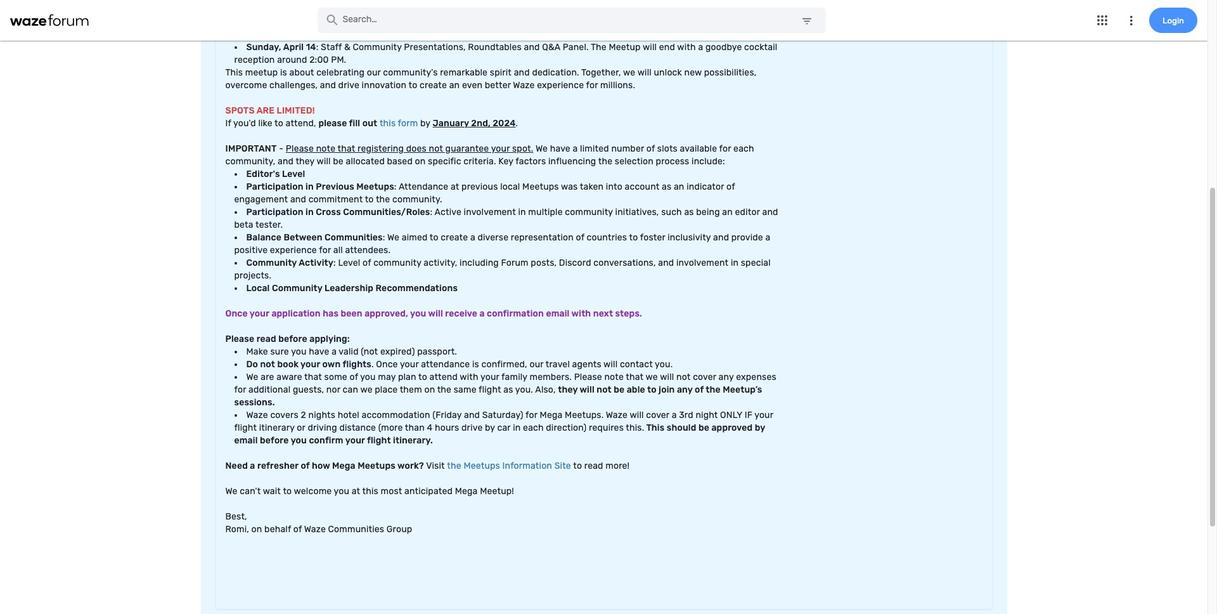 Task type: locate. For each thing, give the bounding box(es) containing it.
you. up join
[[655, 359, 673, 370]]

additional
[[249, 385, 291, 395]]

0 horizontal spatial that
[[305, 372, 322, 383]]

be down night
[[699, 423, 710, 433]]

0 horizontal spatial once
[[226, 309, 248, 319]]

0 vertical spatial you.
[[655, 359, 673, 370]]

with
[[678, 42, 696, 53], [572, 309, 591, 319], [460, 372, 479, 383]]

0 vertical spatial is
[[280, 67, 287, 78]]

1 vertical spatial this
[[647, 423, 665, 433]]

0 horizontal spatial &
[[344, 42, 351, 53]]

0 vertical spatial activity
[[523, 29, 556, 40]]

activity down all
[[299, 258, 334, 269]]

2 horizontal spatial with
[[678, 42, 696, 53]]

to right the plan
[[419, 372, 427, 383]]

at left previous
[[451, 182, 460, 192]]

have down applying:
[[309, 347, 330, 357]]

1 horizontal spatial any
[[719, 372, 734, 383]]

by
[[421, 118, 431, 129], [485, 423, 495, 433], [755, 423, 766, 433]]

our
[[367, 67, 381, 78], [530, 359, 544, 370]]

any right join
[[677, 385, 693, 395]]

an
[[450, 80, 460, 91], [674, 182, 685, 192], [723, 207, 733, 218]]

goodbye
[[706, 42, 742, 53]]

of inside ": we aimed to create a diverse representation of countries to foster inclusivity and provide a positive experience for all attendees."
[[576, 232, 585, 243]]

0 vertical spatial an
[[450, 80, 460, 91]]

communities down we can't wait to welcome you at this most anticipated mega meetup!
[[328, 524, 385, 535]]

-
[[279, 144, 284, 154]]

is
[[280, 67, 287, 78], [473, 359, 479, 370]]

also,
[[536, 385, 556, 395]]

before up sure
[[279, 334, 308, 345]]

panel.
[[563, 42, 589, 53]]

they inside "we have a limited number of slots available for each community, and they will be allocated based on specific criteria. key factors influencing the selection process include:"
[[296, 156, 315, 167]]

&
[[404, 17, 410, 28], [496, 29, 502, 40], [344, 42, 351, 53]]

1 horizontal spatial that
[[338, 144, 356, 154]]

has
[[323, 309, 339, 319]]

you inside make sure you have a valid (not expired) passport. do not book your own flights . once your attendance is confirmed, our travel agents will contact you.
[[291, 347, 307, 357]]

1 vertical spatial drive
[[462, 423, 483, 433]]

1 vertical spatial please
[[226, 334, 255, 345]]

0 vertical spatial level
[[282, 169, 305, 180]]

1 vertical spatial is
[[473, 359, 479, 370]]

1 horizontal spatial as
[[662, 182, 672, 192]]

dinner up roundtables
[[466, 29, 494, 40]]

0 horizontal spatial .
[[372, 359, 374, 370]]

1 vertical spatial participation
[[246, 207, 304, 218]]

best,
[[226, 512, 247, 522]]

meetup!
[[480, 486, 514, 497]]

by inside "waze covers 2 nights hotel accommodation (friday and saturday) for mega meetups. waze will cover a 3rd night only if your flight itinerary or driving distance (more than 4 hours drive by car in each direction) requires this."
[[485, 423, 495, 433]]

: inside : staff & community presentations, roundtables and q&a panel. the meetup will end with a goodbye cocktail reception around 2:00 pm.
[[316, 42, 319, 53]]

place
[[375, 385, 398, 395]]

will left end
[[643, 42, 657, 53]]

1 vertical spatial on
[[425, 385, 435, 395]]

0 vertical spatial we
[[624, 67, 636, 78]]

2 horizontal spatial flight
[[479, 385, 502, 395]]

than
[[405, 423, 425, 433]]

your right 'if'
[[755, 410, 774, 421]]

1 participation from the top
[[246, 182, 304, 192]]

.
[[516, 118, 518, 129], [372, 359, 374, 370]]

community up application
[[272, 283, 323, 294]]

the down 'attend'
[[437, 385, 452, 395]]

of inside : attendance at previous local meetups was taken into account as an indicator of engagement and commitment to the community.
[[727, 182, 736, 192]]

for right saturday)
[[526, 410, 538, 421]]

even
[[462, 80, 483, 91]]

: active involvement in multiple community initiatives, such as being an editor and beta tester.
[[234, 207, 779, 231]]

participation down the editor's level
[[246, 182, 304, 192]]

involvement down inclusivity
[[677, 258, 729, 269]]

0 vertical spatial cover
[[693, 372, 717, 383]]

mega inside "waze covers 2 nights hotel accommodation (friday and saturday) for mega meetups. waze will cover a 3rd night only if your flight itinerary or driving distance (more than 4 hours drive by car in each direction) requires this."
[[540, 410, 563, 421]]

: for active
[[430, 207, 433, 218]]

1 vertical spatial .
[[372, 359, 374, 370]]

to left join
[[648, 385, 657, 395]]

attendance
[[421, 359, 470, 370]]

to down community's
[[409, 80, 418, 91]]

: for attendance
[[394, 182, 397, 192]]

we for to
[[226, 486, 238, 497]]

0 horizontal spatial with
[[460, 372, 479, 383]]

on inside best, romi, on behalf of waze communities group
[[252, 524, 262, 535]]

for inside "waze covers 2 nights hotel accommodation (friday and saturday) for mega meetups. waze will cover a 3rd night only if your flight itinerary or driving distance (more than 4 hours drive by car in each direction) requires this."
[[526, 410, 538, 421]]

: up attendees.
[[383, 232, 385, 243]]

celebrating
[[317, 67, 365, 78]]

in left cross
[[306, 207, 314, 218]]

wait
[[263, 486, 281, 497]]

drive inside this meetup is about celebrating our community's remarkable spirit and dedication. together, we will unlock new possibilities, overcome challenges, and drive innovation to create an even better waze experience for millions.
[[338, 80, 360, 91]]

and
[[524, 42, 540, 53], [514, 67, 530, 78], [320, 80, 336, 91], [278, 156, 294, 167], [290, 194, 306, 205], [763, 207, 779, 218], [714, 232, 730, 243], [659, 258, 675, 269], [464, 410, 480, 421]]

1 vertical spatial be
[[614, 385, 625, 395]]

involvement
[[464, 207, 516, 218], [677, 258, 729, 269]]

communities up attendees.
[[325, 232, 383, 243]]

this form link
[[380, 118, 418, 130]]

0 horizontal spatial read
[[257, 334, 276, 345]]

0 horizontal spatial mega
[[332, 461, 356, 472]]

participation up tester.
[[246, 207, 304, 218]]

0 vertical spatial drive
[[338, 80, 360, 91]]

for inside ": we aimed to create a diverse representation of countries to foster inclusivity and provide a positive experience for all attendees."
[[319, 245, 331, 256]]

for inside "we have a limited number of slots available for each community, and they will be allocated based on specific criteria. key factors influencing the selection process include:"
[[720, 144, 732, 154]]

read up make
[[257, 334, 276, 345]]

our up innovation
[[367, 67, 381, 78]]

by right approved
[[755, 423, 766, 433]]

note
[[316, 144, 336, 154], [605, 372, 624, 383]]

1 vertical spatial they
[[558, 385, 578, 395]]

by right form
[[421, 118, 431, 129]]

with right end
[[678, 42, 696, 53]]

staff inside : staff & community presentations, roundtables and q&a panel. the meetup will end with a goodbye cocktail reception around 2:00 pm.
[[321, 42, 342, 53]]

2 participation from the top
[[246, 207, 304, 218]]

account
[[625, 182, 660, 192]]

we left can't
[[226, 486, 238, 497]]

have inside make sure you have a valid (not expired) passport. do not book your own flights . once your attendance is confirmed, our travel agents will contact you.
[[309, 347, 330, 357]]

of left slots
[[647, 144, 655, 154]]

1 vertical spatial once
[[376, 359, 398, 370]]

be inside "we have a limited number of slots available for each community, and they will be allocated based on specific criteria. key factors influencing the selection process include:"
[[333, 156, 344, 167]]

1 vertical spatial involvement
[[677, 258, 729, 269]]

our inside this meetup is about celebrating our community's remarkable spirit and dedication. together, we will unlock new possibilities, overcome challenges, and drive innovation to create an even better waze experience for millions.
[[367, 67, 381, 78]]

the inside we are aware that some of you may plan to attend with your family members. please note that we will not cover any expenses for additional guests, nor can we place them on the same flight as you. also,
[[437, 385, 452, 395]]

1 vertical spatial note
[[605, 372, 624, 383]]

staff up pm.
[[321, 42, 342, 53]]

any
[[719, 372, 734, 383], [677, 385, 693, 395]]

staff
[[328, 29, 349, 40], [321, 42, 342, 53]]

1 horizontal spatial they
[[558, 385, 578, 395]]

countries
[[587, 232, 627, 243]]

fill
[[349, 118, 360, 129]]

for inside this meetup is about celebrating our community's remarkable spirit and dedication. together, we will unlock new possibilities, overcome challenges, and drive innovation to create an even better waze experience for millions.
[[586, 80, 598, 91]]

and right editor
[[763, 207, 779, 218]]

0 horizontal spatial have
[[309, 347, 330, 357]]

we are aware that some of you may plan to attend with your family members. please note that we will not cover any expenses for additional guests, nor can we place them on the same flight as you. also,
[[234, 372, 777, 395]]

presentations, inside : check-in, reception & dinner saturday, april 13 : staff presentations, workshops, dinner & fun activity
[[351, 29, 413, 40]]

0 horizontal spatial level
[[282, 169, 305, 180]]

aimed
[[402, 232, 428, 243]]

: inside ": we aimed to create a diverse representation of countries to foster inclusivity and provide a positive experience for all attendees."
[[383, 232, 385, 243]]

0 horizontal spatial an
[[450, 80, 460, 91]]

that up able
[[626, 372, 644, 383]]

0 horizontal spatial you.
[[516, 385, 534, 395]]

before inside the this should be approved by email before you confirm your flight itinerary.
[[260, 435, 289, 446]]

. down the (not in the bottom of the page
[[372, 359, 374, 370]]

on right them
[[425, 385, 435, 395]]

meetup
[[609, 42, 641, 53]]

0 vertical spatial communities
[[325, 232, 383, 243]]

0 horizontal spatial dinner
[[412, 17, 440, 28]]

at left most
[[352, 486, 360, 497]]

better
[[485, 80, 511, 91]]

0 vertical spatial each
[[734, 144, 755, 154]]

expired)
[[381, 347, 415, 357]]

before down itinerary at the bottom left of page
[[260, 435, 289, 446]]

once up may
[[376, 359, 398, 370]]

reception
[[358, 17, 401, 28]]

be inside the this should be approved by email before you confirm your flight itinerary.
[[699, 423, 710, 433]]

with up same
[[460, 372, 479, 383]]

2 vertical spatial on
[[252, 524, 262, 535]]

1 vertical spatial have
[[309, 347, 330, 357]]

roundtables
[[468, 42, 522, 53]]

be
[[333, 156, 344, 167], [614, 385, 625, 395], [699, 423, 710, 433]]

of down flights
[[350, 372, 358, 383]]

0 horizontal spatial at
[[352, 486, 360, 497]]

as right account
[[662, 182, 672, 192]]

each right 'available'
[[734, 144, 755, 154]]

2 vertical spatial mega
[[455, 486, 478, 497]]

visit
[[426, 461, 445, 472]]

a right receive
[[480, 309, 485, 319]]

level down -
[[282, 169, 305, 180]]

: inside : attendance at previous local meetups was taken into account as an indicator of engagement and commitment to the community.
[[394, 182, 397, 192]]

0 vertical spatial be
[[333, 156, 344, 167]]

saturday,
[[246, 29, 289, 40]]

and down -
[[278, 156, 294, 167]]

presentations, inside : staff & community presentations, roundtables and q&a panel. the meetup will end with a goodbye cocktail reception around 2:00 pm.
[[404, 42, 466, 53]]

of inside best, romi, on behalf of waze communities group
[[294, 524, 302, 535]]

we have a limited number of slots available for each community, and they will be allocated based on specific criteria. key factors influencing the selection process include:
[[226, 144, 755, 167]]

may
[[378, 372, 396, 383]]

participation for tester.
[[246, 207, 304, 218]]

0 horizontal spatial activity
[[299, 258, 334, 269]]

2 vertical spatial we
[[361, 385, 373, 395]]

challenges,
[[270, 80, 318, 91]]

2 vertical spatial please
[[574, 372, 603, 383]]

for down together,
[[586, 80, 598, 91]]

: inside : level of community activity, including forum posts, discord conversations, and involvement in special projects.
[[334, 258, 336, 269]]

with inside : staff & community presentations, roundtables and q&a panel. the meetup will end with a goodbye cocktail reception around 2:00 pm.
[[678, 42, 696, 53]]

1 horizontal spatial at
[[451, 182, 460, 192]]

2 vertical spatial an
[[723, 207, 733, 218]]

to inside we are aware that some of you may plan to attend with your family members. please note that we will not cover any expenses for additional guests, nor can we place them on the same flight as you. also,
[[419, 372, 427, 383]]

1 horizontal spatial dinner
[[466, 29, 494, 40]]

be left able
[[614, 385, 625, 395]]

0 vertical spatial mega
[[540, 410, 563, 421]]

2 horizontal spatial mega
[[540, 410, 563, 421]]

1 vertical spatial read
[[585, 461, 604, 472]]

1 horizontal spatial drive
[[462, 423, 483, 433]]

note down please
[[316, 144, 336, 154]]

email up need
[[234, 435, 258, 446]]

0 vertical spatial on
[[415, 156, 426, 167]]

april up around
[[283, 42, 304, 53]]

to inside spots are limited! if you'd like to attend, please fill out this form by january 2nd, 2024 .
[[275, 118, 284, 129]]

confirmed,
[[482, 359, 528, 370]]

1 vertical spatial email
[[234, 435, 258, 446]]

the right visit
[[447, 461, 462, 472]]

4
[[427, 423, 433, 433]]

1 vertical spatial community
[[374, 258, 422, 269]]

0 horizontal spatial involvement
[[464, 207, 516, 218]]

is inside this meetup is about celebrating our community's remarkable spirit and dedication. together, we will unlock new possibilities, overcome challenges, and drive innovation to create an even better waze experience for millions.
[[280, 67, 287, 78]]

1 vertical spatial create
[[441, 232, 468, 243]]

itinerary
[[259, 423, 295, 433]]

community's
[[383, 67, 438, 78]]

mega
[[540, 410, 563, 421], [332, 461, 356, 472], [455, 486, 478, 497]]

community
[[353, 42, 402, 53], [246, 258, 297, 269], [272, 283, 323, 294]]

will inside we are aware that some of you may plan to attend with your family members. please note that we will not cover any expenses for additional guests, nor can we place them on the same flight as you. also,
[[660, 372, 675, 383]]

you. inside we are aware that some of you may plan to attend with your family members. please note that we will not cover any expenses for additional guests, nor can we place them on the same flight as you. also,
[[516, 385, 534, 395]]

0 vertical spatial experience
[[537, 80, 584, 91]]

on inside we are aware that some of you may plan to attend with your family members. please note that we will not cover any expenses for additional guests, nor can we place them on the same flight as you. also,
[[425, 385, 435, 395]]

level inside : level of community activity, including forum posts, discord conversations, and involvement in special projects.
[[338, 258, 361, 269]]

please down the agents
[[574, 372, 603, 383]]

please up make
[[226, 334, 255, 345]]

0 vertical spatial create
[[420, 80, 447, 91]]

community
[[565, 207, 613, 218], [374, 258, 422, 269]]

experience inside this meetup is about celebrating our community's remarkable spirit and dedication. together, we will unlock new possibilities, overcome challenges, and drive innovation to create an even better waze experience for millions.
[[537, 80, 584, 91]]

your inside we are aware that some of you may plan to attend with your family members. please note that we will not cover any expenses for additional guests, nor can we place them on the same flight as you. also,
[[481, 372, 500, 383]]

we down do
[[246, 372, 259, 383]]

2 horizontal spatial by
[[755, 423, 766, 433]]

saturday)
[[483, 410, 524, 421]]

this inside the this should be approved by email before you confirm your flight itinerary.
[[647, 423, 665, 433]]

participation in previous meetups
[[246, 182, 394, 192]]

diverse
[[478, 232, 509, 243]]

cover
[[693, 372, 717, 383], [647, 410, 670, 421]]

1 horizontal spatial this
[[647, 423, 665, 433]]

0 vertical spatial have
[[550, 144, 571, 154]]

0 horizontal spatial community
[[374, 258, 422, 269]]

: down 13
[[316, 42, 319, 53]]

work?
[[398, 461, 424, 472]]

will down the agents
[[580, 385, 595, 395]]

each
[[734, 144, 755, 154], [523, 423, 544, 433]]

special
[[741, 258, 771, 269]]

by inside the this should be approved by email before you confirm your flight itinerary.
[[755, 423, 766, 433]]

and inside "waze covers 2 nights hotel accommodation (friday and saturday) for mega meetups. waze will cover a 3rd night only if your flight itinerary or driving distance (more than 4 hours drive by car in each direction) requires this."
[[464, 410, 480, 421]]

with inside we are aware that some of you may plan to attend with your family members. please note that we will not cover any expenses for additional guests, nor can we place them on the same flight as you. also,
[[460, 372, 479, 383]]

1 horizontal spatial be
[[614, 385, 625, 395]]

on right romi,
[[252, 524, 262, 535]]

1 vertical spatial our
[[530, 359, 544, 370]]

this up overcome
[[226, 67, 243, 78]]

an inside this meetup is about celebrating our community's remarkable spirit and dedication. together, we will unlock new possibilities, overcome challenges, and drive innovation to create an even better waze experience for millions.
[[450, 80, 460, 91]]

the inside "we have a limited number of slots available for each community, and they will be allocated based on specific criteria. key factors influencing the selection process include:"
[[599, 156, 613, 167]]

meetups up the "meetup!"
[[464, 461, 500, 472]]

meetup's
[[723, 385, 763, 395]]

1 horizontal spatial community
[[565, 207, 613, 218]]

1 horizontal spatial is
[[473, 359, 479, 370]]

and right (friday
[[464, 410, 480, 421]]

previous
[[316, 182, 354, 192]]

1 vertical spatial presentations,
[[404, 42, 466, 53]]

& up pm.
[[344, 42, 351, 53]]

experience down dedication.
[[537, 80, 584, 91]]

0 horizontal spatial each
[[523, 423, 544, 433]]

flight down sessions.
[[234, 423, 257, 433]]

2 horizontal spatial please
[[574, 372, 603, 383]]

1 horizontal spatial you.
[[655, 359, 673, 370]]

0 horizontal spatial cover
[[647, 410, 670, 421]]

. inside spots are limited! if you'd like to attend, please fill out this form by january 2nd, 2024 .
[[516, 118, 518, 129]]

. inside make sure you have a valid (not expired) passport. do not book your own flights . once your attendance is confirmed, our travel agents will contact you.
[[372, 359, 374, 370]]

representation
[[511, 232, 574, 243]]

0 vertical spatial once
[[226, 309, 248, 319]]

a inside "we have a limited number of slots available for each community, and they will be allocated based on specific criteria. key factors influencing the selection process include:"
[[573, 144, 578, 154]]

0 vertical spatial at
[[451, 182, 460, 192]]

balance between communities
[[246, 232, 383, 243]]

0 horizontal spatial is
[[280, 67, 287, 78]]

1 horizontal spatial with
[[572, 309, 591, 319]]

and left the provide
[[714, 232, 730, 243]]

we right can
[[361, 385, 373, 395]]

0 vertical spatial with
[[678, 42, 696, 53]]

previous
[[462, 182, 498, 192]]

flight down (more
[[367, 435, 391, 446]]

participation
[[246, 182, 304, 192], [246, 207, 304, 218]]

will up join
[[660, 372, 675, 383]]

to inside : attendance at previous local meetups was taken into account as an indicator of engagement and commitment to the community.
[[365, 194, 374, 205]]

an right the being
[[723, 207, 733, 218]]

as down family
[[504, 385, 514, 395]]

plan
[[398, 372, 417, 383]]

participation for engagement
[[246, 182, 304, 192]]

(more
[[379, 423, 403, 433]]

guests,
[[293, 385, 324, 395]]

0 vertical spatial involvement
[[464, 207, 516, 218]]

0 horizontal spatial as
[[504, 385, 514, 395]]

approved,
[[365, 309, 409, 319]]

create inside ": we aimed to create a diverse representation of countries to foster inclusivity and provide a positive experience for all attendees."
[[441, 232, 468, 243]]

for left all
[[319, 245, 331, 256]]

in right the car
[[513, 423, 521, 433]]

flight right same
[[479, 385, 502, 395]]

will up this.
[[630, 410, 644, 421]]

read
[[257, 334, 276, 345], [585, 461, 604, 472]]

guarantee
[[446, 144, 489, 154]]

1 horizontal spatial level
[[338, 258, 361, 269]]

will
[[643, 42, 657, 53], [638, 67, 652, 78], [317, 156, 331, 167], [428, 309, 443, 319], [604, 359, 618, 370], [660, 372, 675, 383], [580, 385, 595, 395], [630, 410, 644, 421]]

0 horizontal spatial email
[[234, 435, 258, 446]]

be inside they will not be able to join any of the meetup's sessions.
[[614, 385, 625, 395]]

your
[[491, 144, 510, 154], [250, 309, 270, 319], [301, 359, 320, 370], [400, 359, 419, 370], [481, 372, 500, 383], [755, 410, 774, 421], [345, 435, 365, 446]]

forum
[[501, 258, 529, 269]]

of inside "we have a limited number of slots available for each community, and they will be allocated based on specific criteria. key factors influencing the selection process include:"
[[647, 144, 655, 154]]

mega for saturday)
[[540, 410, 563, 421]]

is down around
[[280, 67, 287, 78]]

together,
[[582, 67, 621, 78]]

this left most
[[363, 486, 379, 497]]

we inside "we have a limited number of slots available for each community, and they will be allocated based on specific criteria. key factors influencing the selection process include:"
[[536, 144, 548, 154]]

for up include:
[[720, 144, 732, 154]]

your left own
[[301, 359, 320, 370]]

: check-in, reception & dinner saturday, april 13 : staff presentations, workshops, dinner & fun activity
[[246, 17, 556, 40]]

april up 14
[[291, 29, 311, 40]]

the down the limited
[[599, 156, 613, 167]]

0 horizontal spatial flight
[[234, 423, 257, 433]]

each inside "we have a limited number of slots available for each community, and they will be allocated based on specific criteria. key factors influencing the selection process include:"
[[734, 144, 755, 154]]

0 horizontal spatial this
[[363, 486, 379, 497]]

dinner up the workshops,
[[412, 17, 440, 28]]

they down members.
[[558, 385, 578, 395]]

requires
[[589, 423, 624, 433]]

staff inside : check-in, reception & dinner saturday, april 13 : staff presentations, workshops, dinner & fun activity
[[328, 29, 349, 40]]

1 horizontal spatial flight
[[367, 435, 391, 446]]

you inside the this should be approved by email before you confirm your flight itinerary.
[[291, 435, 307, 446]]

and inside : attendance at previous local meetups was taken into account as an indicator of engagement and commitment to the community.
[[290, 194, 306, 205]]

not inside they will not be able to join any of the meetup's sessions.
[[597, 385, 612, 395]]

we for that
[[246, 372, 259, 383]]

our up members.
[[530, 359, 544, 370]]

1 horizontal spatial please
[[286, 144, 314, 154]]

communities/roles
[[343, 207, 430, 218]]

spirit
[[490, 67, 512, 78]]

your down "local" at the top left of the page
[[250, 309, 270, 319]]

car
[[498, 423, 511, 433]]

pm.
[[331, 55, 347, 66]]

approved
[[712, 423, 753, 433]]

a up "influencing"
[[573, 144, 578, 154]]

this inside spots are limited! if you'd like to attend, please fill out this form by january 2nd, 2024 .
[[380, 118, 396, 129]]

for inside we are aware that some of you may plan to attend with your family members. please note that we will not cover any expenses for additional guests, nor can we place them on the same flight as you. also,
[[234, 385, 246, 395]]

: inside ': active involvement in multiple community initiatives, such as being an editor and beta tester.'
[[430, 207, 433, 218]]

if
[[226, 118, 231, 129]]

in inside "waze covers 2 nights hotel accommodation (friday and saturday) for mega meetups. waze will cover a 3rd night only if your flight itinerary or driving distance (more than 4 hours drive by car in each direction) requires this."
[[513, 423, 521, 433]]

(not
[[361, 347, 378, 357]]

: down all
[[334, 258, 336, 269]]

form
[[398, 118, 418, 129]]

0 vertical spatial community
[[353, 42, 402, 53]]

level for :
[[338, 258, 361, 269]]

1 horizontal spatial an
[[674, 182, 685, 192]]



Task type: describe. For each thing, give the bounding box(es) containing it.
reception
[[234, 55, 275, 66]]

will left receive
[[428, 309, 443, 319]]

balance
[[246, 232, 282, 243]]

once inside make sure you have a valid (not expired) passport. do not book your own flights . once your attendance is confirmed, our travel agents will contact you.
[[376, 359, 398, 370]]

out
[[363, 118, 378, 129]]

on inside "we have a limited number of slots available for each community, and they will be allocated based on specific criteria. key factors influencing the selection process include:"
[[415, 156, 426, 167]]

2nd,
[[472, 118, 491, 129]]

mega for most
[[455, 486, 478, 497]]

waze down sessions.
[[246, 410, 268, 421]]

they will not be able to join any of the meetup's sessions.
[[234, 385, 763, 408]]

they inside they will not be able to join any of the meetup's sessions.
[[558, 385, 578, 395]]

sunday,
[[246, 42, 281, 53]]

behalf
[[265, 524, 291, 535]]

waze covers 2 nights hotel accommodation (friday and saturday) for mega meetups. waze will cover a 3rd night only if your flight itinerary or driving distance (more than 4 hours drive by car in each direction) requires this.
[[234, 410, 774, 433]]

please
[[319, 118, 347, 129]]

involvement inside ': active involvement in multiple community initiatives, such as being an editor and beta tester.'
[[464, 207, 516, 218]]

local community leadership recommendations
[[246, 283, 458, 294]]

of left how
[[301, 461, 310, 472]]

not inside make sure you have a valid (not expired) passport. do not book your own flights . once your attendance is confirmed, our travel agents will contact you.
[[260, 359, 275, 370]]

between
[[284, 232, 323, 243]]

2:00
[[310, 55, 329, 66]]

0 horizontal spatial note
[[316, 144, 336, 154]]

beta
[[234, 220, 254, 231]]

projects.
[[234, 270, 272, 281]]

in inside ': active involvement in multiple community initiatives, such as being an editor and beta tester.'
[[519, 207, 526, 218]]

influencing
[[549, 156, 597, 167]]

you right the welcome
[[334, 486, 350, 497]]

you. inside make sure you have a valid (not expired) passport. do not book your own flights . once your attendance is confirmed, our travel agents will contact you.
[[655, 359, 673, 370]]

0 vertical spatial email
[[546, 309, 570, 319]]

: for we
[[383, 232, 385, 243]]

0 vertical spatial read
[[257, 334, 276, 345]]

specific
[[428, 156, 462, 167]]

cover inside we are aware that some of you may plan to attend with your family members. please note that we will not cover any expenses for additional guests, nor can we place them on the same flight as you. also,
[[693, 372, 717, 383]]

driving
[[308, 423, 337, 433]]

community inside ': active involvement in multiple community initiatives, such as being an editor and beta tester.'
[[565, 207, 613, 218]]

14
[[306, 42, 316, 53]]

to inside they will not be able to join any of the meetup's sessions.
[[648, 385, 657, 395]]

does
[[406, 144, 427, 154]]

: level of community activity, including forum posts, discord conversations, and involvement in special projects.
[[234, 258, 771, 281]]

a right need
[[250, 461, 255, 472]]

and inside ": we aimed to create a diverse representation of countries to foster inclusivity and provide a positive experience for all attendees."
[[714, 232, 730, 243]]

2 horizontal spatial that
[[626, 372, 644, 383]]

can't
[[240, 486, 261, 497]]

1 vertical spatial &
[[496, 29, 502, 40]]

an inside : attendance at previous local meetups was taken into account as an indicator of engagement and commitment to the community.
[[674, 182, 685, 192]]

millions.
[[601, 80, 636, 91]]

attendees.
[[345, 245, 391, 256]]

a inside : staff & community presentations, roundtables and q&a panel. the meetup will end with a goodbye cocktail reception around 2:00 pm.
[[699, 42, 704, 53]]

not up specific
[[429, 144, 443, 154]]

book
[[277, 359, 299, 370]]

anticipated
[[405, 486, 453, 497]]

the inside : attendance at previous local meetups was taken into account as an indicator of engagement and commitment to the community.
[[376, 194, 390, 205]]

night
[[696, 410, 718, 421]]

inclusivity
[[668, 232, 711, 243]]

to right site
[[574, 461, 582, 472]]

a left diverse
[[471, 232, 476, 243]]

a right the provide
[[766, 232, 771, 243]]

in,
[[346, 17, 356, 28]]

all
[[333, 245, 343, 256]]

as inside : attendance at previous local meetups was taken into account as an indicator of engagement and commitment to the community.
[[662, 182, 672, 192]]

1 horizontal spatial read
[[585, 461, 604, 472]]

applying:
[[310, 334, 350, 345]]

level for editor's
[[282, 169, 305, 180]]

1 vertical spatial community
[[246, 258, 297, 269]]

about
[[290, 67, 314, 78]]

is inside make sure you have a valid (not expired) passport. do not book your own flights . once your attendance is confirmed, our travel agents will contact you.
[[473, 359, 479, 370]]

you down recommendations at top
[[410, 309, 427, 319]]

covers
[[270, 410, 299, 421]]

communities inside best, romi, on behalf of waze communities group
[[328, 524, 385, 535]]

note inside we are aware that some of you may plan to attend with your family members. please note that we will not cover any expenses for additional guests, nor can we place them on the same flight as you. also,
[[605, 372, 624, 383]]

was
[[561, 182, 578, 192]]

accommodation
[[362, 410, 430, 421]]

at inside : attendance at previous local meetups was taken into account as an indicator of engagement and commitment to the community.
[[451, 182, 460, 192]]

if
[[745, 410, 753, 421]]

spots are limited! if you'd like to attend, please fill out this form by january 2nd, 2024 .
[[226, 106, 518, 129]]

and inside : level of community activity, including forum posts, discord conversations, and involvement in special projects.
[[659, 258, 675, 269]]

and inside "we have a limited number of slots available for each community, and they will be allocated based on specific criteria. key factors influencing the selection process include:"
[[278, 156, 294, 167]]

next
[[594, 309, 613, 319]]

spot.
[[513, 144, 534, 154]]

1 vertical spatial dinner
[[466, 29, 494, 40]]

attendance
[[399, 182, 449, 192]]

have inside "we have a limited number of slots available for each community, and they will be allocated based on specific criteria. key factors influencing the selection process include:"
[[550, 144, 571, 154]]

will inside "we have a limited number of slots available for each community, and they will be allocated based on specific criteria. key factors influencing the selection process include:"
[[317, 156, 331, 167]]

and down celebrating at top left
[[320, 80, 336, 91]]

meetups.
[[565, 410, 604, 421]]

end
[[660, 42, 676, 53]]

foster
[[640, 232, 666, 243]]

available
[[680, 144, 718, 154]]

: for staff
[[316, 42, 319, 53]]

waze up requires
[[606, 410, 628, 421]]

romi,
[[226, 524, 249, 535]]

of inside we are aware that some of you may plan to attend with your family members. please note that we will not cover any expenses for additional guests, nor can we place them on the same flight as you. also,
[[350, 372, 358, 383]]

1 vertical spatial mega
[[332, 461, 356, 472]]

waze inside this meetup is about celebrating our community's remarkable spirit and dedication. together, we will unlock new possibilities, overcome challenges, and drive innovation to create an even better waze experience for millions.
[[513, 80, 535, 91]]

you inside we are aware that some of you may plan to attend with your family members. please note that we will not cover any expenses for additional guests, nor can we place them on the same flight as you. also,
[[360, 372, 376, 383]]

selection
[[615, 156, 654, 167]]

editor's level
[[246, 169, 305, 180]]

we for limited
[[536, 144, 548, 154]]

experience inside ": we aimed to create a diverse representation of countries to foster inclusivity and provide a positive experience for all attendees."
[[270, 245, 317, 256]]

limited
[[580, 144, 609, 154]]

create inside this meetup is about celebrating our community's remarkable spirit and dedication. together, we will unlock new possibilities, overcome challenges, and drive innovation to create an even better waze experience for millions.
[[420, 80, 447, 91]]

editor's
[[246, 169, 280, 180]]

fun
[[505, 29, 521, 40]]

provide
[[732, 232, 764, 243]]

and right spirit
[[514, 67, 530, 78]]

we inside this meetup is about celebrating our community's remarkable spirit and dedication. together, we will unlock new possibilities, overcome challenges, and drive innovation to create an even better waze experience for millions.
[[624, 67, 636, 78]]

flight inside "waze covers 2 nights hotel accommodation (friday and saturday) for mega meetups. waze will cover a 3rd night only if your flight itinerary or driving distance (more than 4 hours drive by car in each direction) requires this."
[[234, 423, 257, 433]]

2 vertical spatial community
[[272, 283, 323, 294]]

to right wait
[[283, 486, 292, 497]]

a inside make sure you have a valid (not expired) passport. do not book your own flights . once your attendance is confirmed, our travel agents will contact you.
[[332, 347, 337, 357]]

attend,
[[286, 118, 316, 129]]

& inside : staff & community presentations, roundtables and q&a panel. the meetup will end with a goodbye cocktail reception around 2:00 pm.
[[344, 42, 351, 53]]

being
[[697, 207, 720, 218]]

0 vertical spatial &
[[404, 17, 410, 28]]

0 vertical spatial please
[[286, 144, 314, 154]]

able
[[627, 385, 646, 395]]

q&a
[[542, 42, 561, 53]]

cover inside "waze covers 2 nights hotel accommodation (friday and saturday) for mega meetups. waze will cover a 3rd night only if your flight itinerary or driving distance (more than 4 hours drive by car in each direction) requires this."
[[647, 410, 670, 421]]

please inside we are aware that some of you may plan to attend with your family members. please note that we will not cover any expenses for additional guests, nor can we place them on the same flight as you. also,
[[574, 372, 603, 383]]

as inside ': active involvement in multiple community initiatives, such as being an editor and beta tester.'
[[685, 207, 694, 218]]

overcome
[[226, 80, 267, 91]]

email inside the this should be approved by email before you confirm your flight itinerary.
[[234, 435, 258, 446]]

the
[[591, 42, 607, 53]]

same
[[454, 385, 477, 395]]

0 vertical spatial before
[[279, 334, 308, 345]]

will inside "waze covers 2 nights hotel accommodation (friday and saturday) for mega meetups. waze will cover a 3rd night only if your flight itinerary or driving distance (more than 4 hours drive by car in each direction) requires this."
[[630, 410, 644, 421]]

drive inside "waze covers 2 nights hotel accommodation (friday and saturday) for mega meetups. waze will cover a 3rd night only if your flight itinerary or driving distance (more than 4 hours drive by car in each direction) requires this."
[[462, 423, 483, 433]]

any inside we are aware that some of you may plan to attend with your family members. please note that we will not cover any expenses for additional guests, nor can we place them on the same flight as you. also,
[[719, 372, 734, 383]]

to left foster
[[630, 232, 638, 243]]

in inside : level of community activity, including forum posts, discord conversations, and involvement in special projects.
[[731, 258, 739, 269]]

need
[[226, 461, 248, 472]]

april inside : check-in, reception & dinner saturday, april 13 : staff presentations, workshops, dinner & fun activity
[[291, 29, 311, 40]]

of inside they will not be able to join any of the meetup's sessions.
[[695, 385, 704, 395]]

a inside "waze covers 2 nights hotel accommodation (friday and saturday) for mega meetups. waze will cover a 3rd night only if your flight itinerary or driving distance (more than 4 hours drive by car in each direction) requires this."
[[672, 410, 677, 421]]

community.
[[393, 194, 443, 205]]

confirmation
[[487, 309, 544, 319]]

meetups up we can't wait to welcome you at this most anticipated mega meetup!
[[358, 461, 396, 472]]

1 vertical spatial at
[[352, 486, 360, 497]]

editor
[[736, 207, 760, 218]]

we can't wait to welcome you at this most anticipated mega meetup!
[[226, 486, 514, 497]]

0 horizontal spatial please
[[226, 334, 255, 345]]

will inside make sure you have a valid (not expired) passport. do not book your own flights . once your attendance is confirmed, our travel agents will contact you.
[[604, 359, 618, 370]]

as inside we are aware that some of you may plan to attend with your family members. please note that we will not cover any expenses for additional guests, nor can we place them on the same flight as you. also,
[[504, 385, 514, 395]]

will inside this meetup is about celebrating our community's remarkable spirit and dedication. together, we will unlock new possibilities, overcome challenges, and drive innovation to create an even better waze experience for millions.
[[638, 67, 652, 78]]

important - please note that registering does not guarantee your spot.
[[226, 144, 534, 154]]

community inside : level of community activity, including forum posts, discord conversations, and involvement in special projects.
[[374, 258, 422, 269]]

engagement
[[234, 194, 288, 205]]

this.
[[626, 423, 645, 433]]

waze inside best, romi, on behalf of waze communities group
[[304, 524, 326, 535]]

into
[[606, 182, 623, 192]]

your up the plan
[[400, 359, 419, 370]]

key
[[499, 156, 514, 167]]

involvement inside : level of community activity, including forum posts, discord conversations, and involvement in special projects.
[[677, 258, 729, 269]]

cocktail
[[745, 42, 778, 53]]

are
[[257, 106, 275, 116]]

most
[[381, 486, 402, 497]]

and inside ': active involvement in multiple community initiatives, such as being an editor and beta tester.'
[[763, 207, 779, 218]]

posts,
[[531, 258, 557, 269]]

like
[[258, 118, 273, 129]]

not inside we are aware that some of you may plan to attend with your family members. please note that we will not cover any expenses for additional guests, nor can we place them on the same flight as you. also,
[[677, 372, 691, 383]]

conversations,
[[594, 258, 656, 269]]

flight inside the this should be approved by email before you confirm your flight itinerary.
[[367, 435, 391, 446]]

: we aimed to create a diverse representation of countries to foster inclusivity and provide a positive experience for all attendees.
[[234, 232, 771, 256]]

family
[[502, 372, 528, 383]]

1 vertical spatial this
[[363, 486, 379, 497]]

an inside ': active involvement in multiple community initiatives, such as being an editor and beta tester.'
[[723, 207, 733, 218]]

this for should
[[647, 423, 665, 433]]

this meetup is about celebrating our community's remarkable spirit and dedication. together, we will unlock new possibilities, overcome challenges, and drive innovation to create an even better waze experience for millions.
[[226, 67, 757, 91]]

of inside : level of community activity, including forum posts, discord conversations, and involvement in special projects.
[[363, 258, 371, 269]]

valid
[[339, 347, 359, 357]]

: for level
[[334, 258, 336, 269]]

allocated
[[346, 156, 385, 167]]

and inside : staff & community presentations, roundtables and q&a panel. the meetup will end with a goodbye cocktail reception around 2:00 pm.
[[524, 42, 540, 53]]

your inside the this should be approved by email before you confirm your flight itinerary.
[[345, 435, 365, 446]]

to right aimed
[[430, 232, 439, 243]]

application
[[272, 309, 321, 319]]

passport.
[[418, 347, 457, 357]]

best, romi, on behalf of waze communities group
[[226, 512, 415, 535]]

taken
[[580, 182, 604, 192]]

meetup
[[245, 67, 278, 78]]

this for meetup
[[226, 67, 243, 78]]

: down check-
[[323, 29, 326, 40]]

your up key
[[491, 144, 510, 154]]

: for check-
[[311, 17, 313, 28]]

your inside "waze covers 2 nights hotel accommodation (friday and saturday) for mega meetups. waze will cover a 3rd night only if your flight itinerary or driving distance (more than 4 hours drive by car in each direction) requires this."
[[755, 410, 774, 421]]

initiatives,
[[616, 207, 659, 218]]

criteria.
[[464, 156, 497, 167]]

1 vertical spatial april
[[283, 42, 304, 53]]

will inside they will not be able to join any of the meetup's sessions.
[[580, 385, 595, 395]]

our inside make sure you have a valid (not expired) passport. do not book your own flights . once your attendance is confirmed, our travel agents will contact you.
[[530, 359, 544, 370]]

1 vertical spatial activity
[[299, 258, 334, 269]]

only
[[721, 410, 743, 421]]

each inside "waze covers 2 nights hotel accommodation (friday and saturday) for mega meetups. waze will cover a 3rd night only if your flight itinerary or driving distance (more than 4 hours drive by car in each direction) requires this."
[[523, 423, 544, 433]]

workshops,
[[415, 29, 464, 40]]

meetups down allocated
[[357, 182, 394, 192]]

discord
[[559, 258, 592, 269]]

in left previous
[[306, 182, 314, 192]]

0 vertical spatial dinner
[[412, 17, 440, 28]]

2 horizontal spatial we
[[646, 372, 658, 383]]

the inside they will not be able to join any of the meetup's sessions.
[[706, 385, 721, 395]]



Task type: vqa. For each thing, say whether or not it's contained in the screenshot.
'Partners'
no



